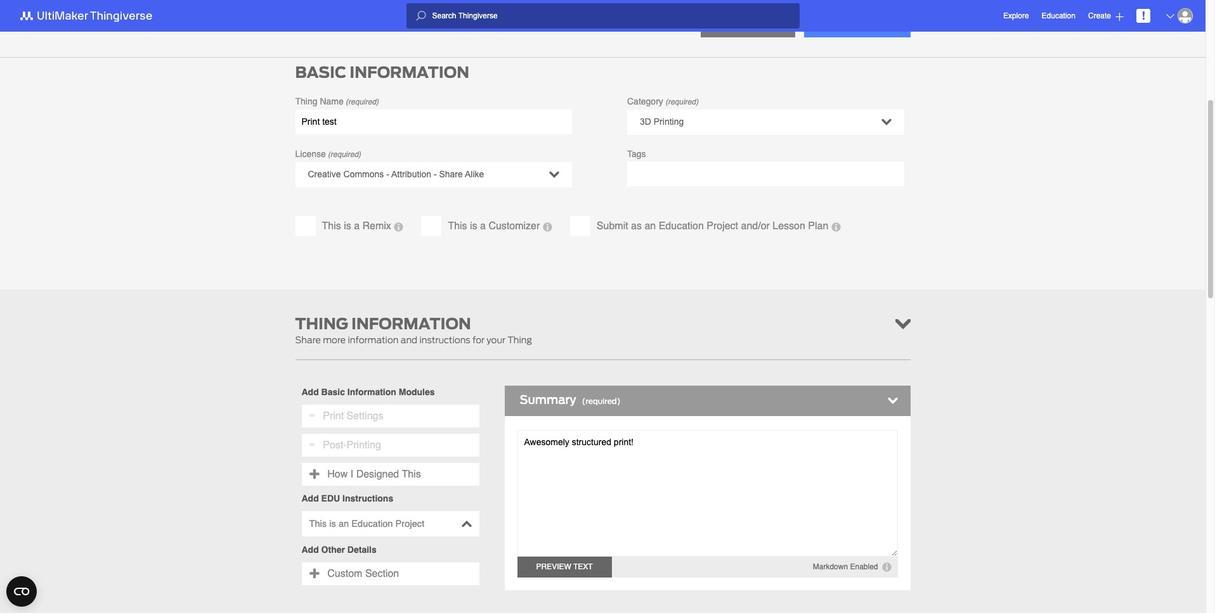 Task type: describe. For each thing, give the bounding box(es) containing it.
for
[[472, 336, 485, 346]]

&
[[745, 20, 751, 30]]

thing inside button
[[864, 20, 891, 30]]

project for as
[[707, 221, 738, 232]]

details
[[347, 546, 377, 556]]

print settings
[[320, 411, 383, 423]]

add for add edu instructions
[[302, 494, 319, 504]]

submit
[[597, 221, 628, 232]]

! link
[[1137, 9, 1151, 23]]

plusicon image
[[1116, 12, 1124, 21]]

remix
[[362, 221, 391, 232]]

an for is
[[339, 520, 349, 530]]

customizer
[[489, 221, 540, 232]]

project for is
[[395, 520, 424, 530]]

enabled
[[850, 563, 878, 572]]

add edu instructions
[[302, 494, 393, 504]]

0 vertical spatial education
[[1042, 11, 1076, 20]]

how i designed this
[[325, 470, 421, 481]]

this is a remix
[[322, 221, 394, 232]]

thing information share more information and instructions for your thing
[[295, 314, 532, 346]]

information
[[348, 336, 399, 346]]

information for basic
[[350, 62, 469, 84]]

this is an education project
[[309, 520, 424, 530]]

name
[[320, 96, 344, 107]]

and/or
[[741, 221, 770, 232]]

category
[[627, 96, 663, 107]]

add for add other details
[[302, 546, 319, 556]]

post-
[[323, 440, 347, 452]]

1 vertical spatial basic
[[321, 388, 345, 398]]

!
[[1142, 9, 1145, 22]]

lesson
[[773, 221, 805, 232]]

cancel
[[662, 21, 695, 30]]

is for customizer
[[470, 221, 477, 232]]

how
[[327, 470, 348, 481]]

other
[[321, 546, 345, 556]]

and
[[401, 336, 417, 346]]

1 horizontal spatial a
[[384, 11, 396, 33]]

preview
[[536, 563, 571, 572]]

print
[[323, 411, 344, 423]]

custom section
[[325, 569, 399, 581]]

new
[[399, 11, 439, 33]]

text
[[573, 563, 593, 572]]

open widget image
[[6, 577, 37, 608]]

this for this is an education project
[[309, 520, 327, 530]]

creating
[[295, 11, 381, 33]]

as
[[631, 221, 642, 232]]

this right the designed
[[402, 470, 421, 481]]

markdown enabled
[[813, 563, 878, 572]]

save & view button
[[701, 13, 796, 37]]

Search Thingiverse text field
[[426, 11, 799, 21]]

search control image
[[416, 11, 426, 21]]

a for this is a remix
[[354, 221, 360, 232]]



Task type: vqa. For each thing, say whether or not it's contained in the screenshot.
January 22, 2024
no



Task type: locate. For each thing, give the bounding box(es) containing it.
thing name
[[295, 96, 344, 107]]

1 horizontal spatial education
[[659, 221, 704, 232]]

0 horizontal spatial project
[[395, 520, 424, 530]]

education for this is an education project
[[352, 520, 393, 530]]

avatar image
[[1178, 8, 1193, 23]]

information for thing
[[351, 314, 471, 336]]

more
[[323, 336, 346, 346]]

this
[[322, 221, 341, 232], [448, 221, 467, 232], [402, 470, 421, 481], [309, 520, 327, 530]]

cancel link
[[662, 21, 695, 30]]

1 horizontal spatial is
[[344, 221, 351, 232]]

this left remix
[[322, 221, 341, 232]]

2 vertical spatial add
[[302, 546, 319, 556]]

0 horizontal spatial an
[[339, 520, 349, 530]]

None text field
[[295, 110, 572, 134]]

1 add from the top
[[302, 388, 319, 398]]

tags
[[627, 149, 646, 159]]

0 horizontal spatial a
[[354, 221, 360, 232]]

0 horizontal spatial education
[[352, 520, 393, 530]]

is left remix
[[344, 221, 351, 232]]

0 vertical spatial add
[[302, 388, 319, 398]]

save
[[720, 20, 743, 30]]

basic information
[[295, 62, 469, 84]]

1 vertical spatial an
[[339, 520, 349, 530]]

2 add from the top
[[302, 494, 319, 504]]

create button
[[1088, 5, 1124, 26]]

share
[[295, 336, 321, 346]]

information
[[350, 62, 469, 84], [351, 314, 471, 336], [347, 388, 396, 398]]

is for education
[[329, 520, 336, 530]]

save & view
[[720, 20, 777, 30]]

1 horizontal spatial project
[[707, 221, 738, 232]]

publish thing
[[823, 20, 891, 30]]

a for this is a customizer
[[480, 221, 486, 232]]

basic up print
[[321, 388, 345, 398]]

education for submit as an education project and/or lesson plan
[[659, 221, 704, 232]]

3 add from the top
[[302, 546, 319, 556]]

project left and/or
[[707, 221, 738, 232]]

an for as
[[645, 221, 656, 232]]

0 horizontal spatial is
[[329, 520, 336, 530]]

creating a new thing
[[295, 11, 495, 33]]

markdown
[[813, 563, 848, 572]]

a left new
[[384, 11, 396, 33]]

your
[[487, 336, 506, 346]]

basic
[[295, 62, 346, 84], [321, 388, 345, 398]]

1 vertical spatial information
[[351, 314, 471, 336]]

0 vertical spatial an
[[645, 221, 656, 232]]

i
[[351, 470, 353, 481]]

summary
[[520, 392, 579, 409]]

0 vertical spatial project
[[707, 221, 738, 232]]

explore
[[1003, 11, 1029, 20]]

is for remix
[[344, 221, 351, 232]]

add other details
[[302, 546, 377, 556]]

is left customizer at the top left
[[470, 221, 477, 232]]

education
[[1042, 11, 1076, 20], [659, 221, 704, 232], [352, 520, 393, 530]]

None text field
[[627, 162, 904, 186], [517, 431, 898, 558], [627, 162, 904, 186], [517, 431, 898, 558]]

0 vertical spatial basic
[[295, 62, 346, 84]]

this is a customizer
[[448, 221, 540, 232]]

education link
[[1042, 10, 1076, 22]]

an right as
[[645, 221, 656, 232]]

create
[[1088, 11, 1111, 20]]

plan
[[808, 221, 829, 232]]

add left other
[[302, 546, 319, 556]]

a
[[384, 11, 396, 33], [354, 221, 360, 232], [480, 221, 486, 232]]

thing
[[442, 11, 495, 33], [864, 20, 891, 30], [295, 96, 317, 107], [295, 314, 348, 336], [508, 336, 532, 346]]

1 vertical spatial add
[[302, 494, 319, 504]]

printing
[[347, 440, 381, 452]]

explore button
[[1003, 5, 1029, 26]]

add basic information modules
[[302, 388, 435, 398]]

2 vertical spatial education
[[352, 520, 393, 530]]

project
[[707, 221, 738, 232], [395, 520, 424, 530]]

1 vertical spatial project
[[395, 520, 424, 530]]

designed
[[356, 470, 399, 481]]

1 vertical spatial education
[[659, 221, 704, 232]]

2 horizontal spatial education
[[1042, 11, 1076, 20]]

2 horizontal spatial a
[[480, 221, 486, 232]]

1 horizontal spatial an
[[645, 221, 656, 232]]

project up section
[[395, 520, 424, 530]]

this down the edu
[[309, 520, 327, 530]]

is
[[344, 221, 351, 232], [470, 221, 477, 232], [329, 520, 336, 530]]

add
[[302, 388, 319, 398], [302, 494, 319, 504], [302, 546, 319, 556]]

custom
[[327, 569, 362, 581]]

add left the edu
[[302, 494, 319, 504]]

a left customizer at the top left
[[480, 221, 486, 232]]

add for add basic information modules
[[302, 388, 319, 398]]

settings
[[347, 411, 383, 423]]

a left remix
[[354, 221, 360, 232]]

section
[[365, 569, 399, 581]]

2 horizontal spatial is
[[470, 221, 477, 232]]

2 vertical spatial information
[[347, 388, 396, 398]]

this for this is a customizer
[[448, 221, 467, 232]]

instructions
[[420, 336, 470, 346]]

an
[[645, 221, 656, 232], [339, 520, 349, 530]]

education left create
[[1042, 11, 1076, 20]]

license
[[295, 149, 326, 159]]

education down the instructions
[[352, 520, 393, 530]]

post-printing
[[320, 440, 381, 452]]

modules
[[399, 388, 435, 398]]

view
[[754, 20, 777, 30]]

an down add edu instructions
[[339, 520, 349, 530]]

this left customizer at the top left
[[448, 221, 467, 232]]

preview text button
[[517, 558, 612, 579]]

this for this is a remix
[[322, 221, 341, 232]]

makerbot logo image
[[13, 8, 167, 23]]

publish
[[823, 20, 861, 30]]

add down the share on the left bottom of page
[[302, 388, 319, 398]]

preview text
[[536, 563, 593, 572]]

basic up thing name
[[295, 62, 346, 84]]

education right as
[[659, 221, 704, 232]]

information inside thing information share more information and instructions for your thing
[[351, 314, 471, 336]]

submit as an education project and/or lesson plan
[[597, 221, 831, 232]]

0 vertical spatial information
[[350, 62, 469, 84]]

publish thing button
[[804, 13, 910, 37]]

instructions
[[343, 494, 393, 504]]

edu
[[321, 494, 340, 504]]

is down the edu
[[329, 520, 336, 530]]



